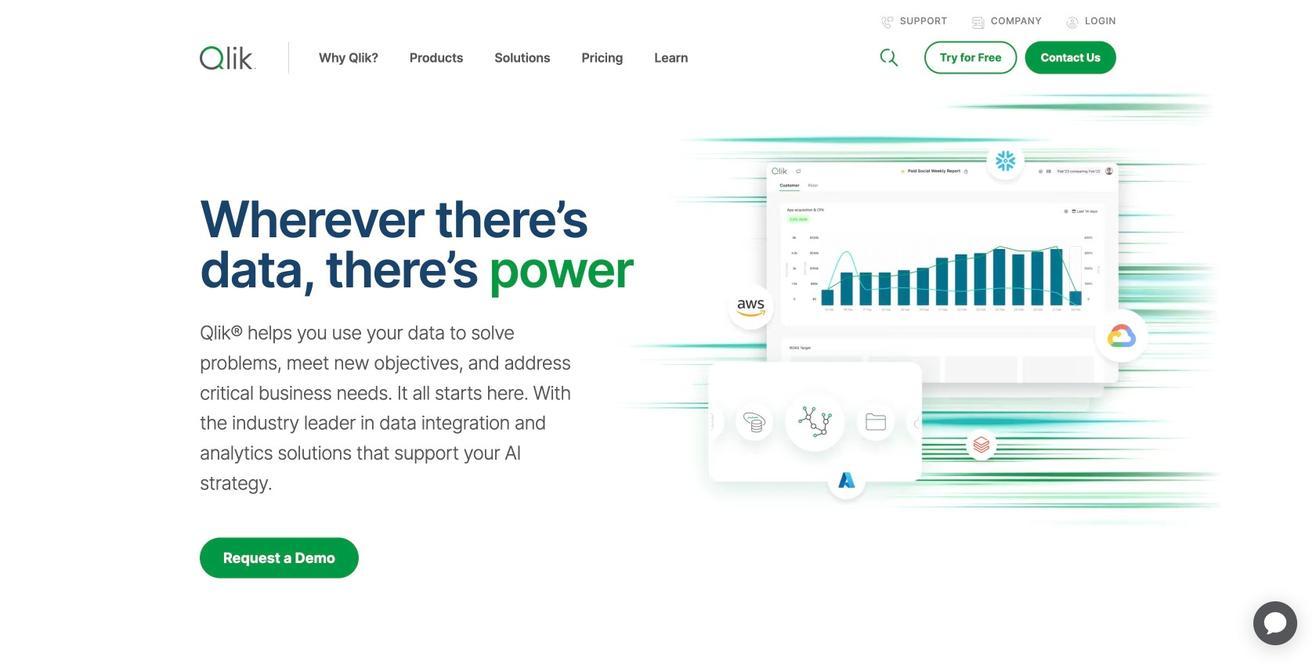 Task type: locate. For each thing, give the bounding box(es) containing it.
support image
[[882, 16, 894, 29]]

application
[[1235, 583, 1317, 665]]

company image
[[973, 16, 985, 29]]



Task type: describe. For each thing, give the bounding box(es) containing it.
qlik image
[[200, 46, 256, 70]]

login image
[[1067, 16, 1080, 29]]



Task type: vqa. For each thing, say whether or not it's contained in the screenshot.
Analyze
no



